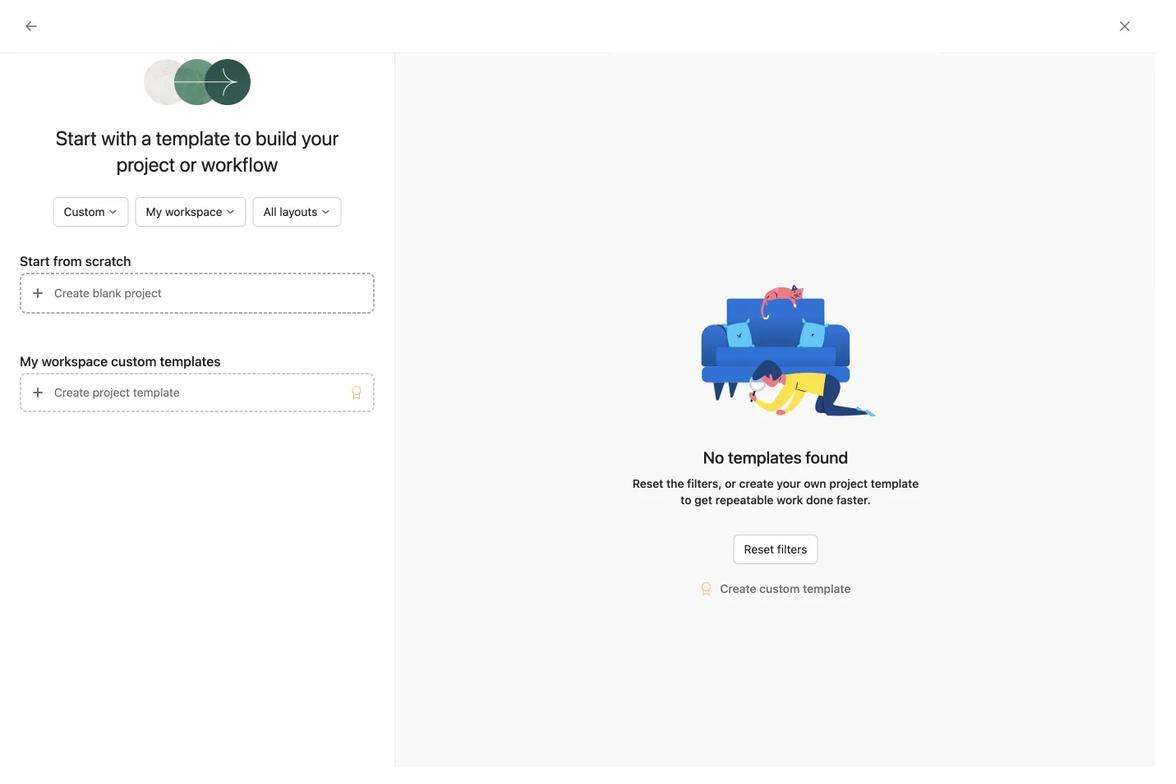 Task type: describe. For each thing, give the bounding box(es) containing it.
asana
[[452, 491, 485, 505]]

teams element
[[0, 347, 197, 406]]

feedback
[[729, 491, 772, 502]]

my workspace inside teams element
[[43, 383, 119, 396]]

create blank project button
[[20, 273, 375, 314]]

briefcase image
[[323, 413, 342, 433]]

explore
[[365, 547, 405, 561]]

layouts
[[280, 205, 318, 219]]

calendar link
[[362, 78, 411, 99]]

done faster.
[[807, 494, 871, 507]]

objectives
[[813, 310, 867, 323]]

keep
[[813, 342, 835, 354]]

global element
[[0, 40, 197, 139]]

the
[[667, 477, 684, 491]]

use goals to achieve your most important objectives connect work and goals to see progress and to keep your team on track.
[[813, 291, 1033, 354]]

to inside reset the filters, or create your own project template to get repeatable work done faster.
[[681, 494, 692, 507]]

templates
[[423, 547, 476, 561]]

1 horizontal spatial cross-functional project plan
[[365, 364, 524, 378]]

plan inside projects element
[[175, 297, 197, 311]]

my workspace link
[[10, 377, 187, 403]]

work requests
[[365, 415, 447, 428]]

1 and from the left
[[880, 327, 897, 339]]

new send feedback
[[674, 491, 772, 502]]

go back image
[[25, 20, 38, 33]]

filters,
[[687, 477, 722, 491]]

get
[[695, 494, 713, 507]]

create custom template
[[721, 583, 851, 596]]

your inside start with a template to build your project or workflow
[[302, 127, 339, 150]]

upgrade to asana starter
[[389, 491, 524, 505]]

starter
[[488, 491, 524, 505]]

all
[[408, 547, 420, 561]]

overview
[[217, 78, 268, 91]]

create for workspace
[[54, 386, 90, 400]]

progress
[[959, 327, 1000, 339]]

overview link
[[217, 78, 268, 99]]

functional inside projects element
[[78, 297, 131, 311]]

to inside button
[[438, 491, 449, 505]]

upgrade to asana starter button
[[389, 489, 524, 525]]

work
[[365, 415, 394, 428]]

all layouts
[[264, 205, 318, 219]]

reset for reset the filters, or create your own project template to get repeatable work done faster.
[[633, 477, 664, 491]]

my workspace custom templates
[[20, 354, 221, 370]]

cross-functional project plan inside cross-functional project plan link
[[43, 297, 197, 311]]

or workflow
[[180, 153, 278, 176]]

custom templates
[[111, 354, 221, 370]]

project inside reset the filters, or create your own project template to get repeatable work done faster.
[[830, 477, 868, 491]]

see
[[940, 327, 956, 339]]

create
[[740, 477, 774, 491]]

own
[[804, 477, 827, 491]]

on
[[823, 422, 836, 433]]

with
[[101, 127, 137, 150]]

to left see
[[928, 327, 937, 339]]

no
[[703, 448, 725, 467]]

projects button
[[0, 268, 64, 284]]

work inside use goals to achieve your most important objectives connect work and goals to see progress and to keep your team on track.
[[855, 327, 877, 339]]

your down connect
[[838, 342, 858, 354]]

1 horizontal spatial projects
[[306, 260, 367, 279]]

or
[[725, 477, 737, 491]]

custom button
[[53, 197, 129, 227]]

project inside start with a template to build your project or workflow
[[117, 153, 175, 176]]

reporting
[[43, 185, 95, 199]]

create custom template button
[[716, 575, 856, 604]]

template inside button
[[133, 386, 180, 400]]

calendar
[[362, 78, 411, 91]]

workspace inside teams element
[[62, 383, 119, 396]]

repeatable
[[716, 494, 774, 507]]

reporting link
[[10, 179, 187, 206]]

close image
[[1119, 20, 1132, 33]]

on
[[887, 342, 899, 354]]

explore all templates
[[365, 547, 476, 561]]



Task type: vqa. For each thing, say whether or not it's contained in the screenshot.
bottom My workspace
yes



Task type: locate. For each thing, give the bounding box(es) containing it.
my right custom dropdown button
[[146, 205, 162, 219]]

projects down layouts
[[306, 260, 367, 279]]

0 vertical spatial reset
[[633, 477, 664, 491]]

0 horizontal spatial functional
[[78, 297, 131, 311]]

template down custom templates
[[133, 386, 180, 400]]

projects inside dropdown button
[[20, 269, 64, 283]]

create
[[54, 287, 90, 300], [54, 386, 90, 400], [721, 583, 757, 596]]

your left most
[[926, 291, 949, 305]]

1 vertical spatial plan
[[501, 364, 524, 378]]

template inside reset the filters, or create your own project template to get repeatable work done faster.
[[871, 477, 919, 491]]

template inside button
[[803, 583, 851, 596]]

hide sidebar image
[[21, 13, 35, 26]]

work right feedback
[[777, 494, 804, 507]]

start for start from scratch
[[20, 254, 50, 269]]

start with a template to build your project or workflow
[[56, 127, 339, 176]]

track
[[839, 422, 862, 433]]

to left asana
[[438, 491, 449, 505]]

requests
[[397, 415, 447, 428]]

0 vertical spatial cross-functional project plan
[[43, 297, 197, 311]]

1 horizontal spatial new
[[674, 491, 695, 502]]

achieve
[[882, 291, 922, 305]]

to up or workflow
[[235, 127, 251, 150]]

all
[[264, 205, 277, 219]]

2 vertical spatial create
[[721, 583, 757, 596]]

and up on
[[880, 327, 897, 339]]

1 vertical spatial cross-
[[365, 364, 402, 378]]

projects down the "portfolios"
[[20, 269, 64, 283]]

functional up requests
[[402, 364, 456, 378]]

2 vertical spatial workspace
[[62, 383, 119, 396]]

0 horizontal spatial cross-functional project plan
[[43, 297, 197, 311]]

cross-functional project plan
[[43, 297, 197, 311], [365, 364, 524, 378]]

send
[[702, 491, 726, 502]]

start left the with
[[56, 127, 97, 150]]

1 horizontal spatial start
[[56, 127, 97, 150]]

1 horizontal spatial goals
[[900, 327, 925, 339]]

to down important
[[1023, 327, 1032, 339]]

workspace down my workspace custom templates
[[62, 383, 119, 396]]

template
[[156, 127, 230, 150], [133, 386, 180, 400], [871, 477, 919, 491], [803, 583, 851, 596]]

to inside start with a template to build your project or workflow
[[235, 127, 251, 150]]

your inside reset the filters, or create your own project template to get repeatable work done faster.
[[777, 477, 801, 491]]

start from scratch
[[20, 254, 131, 269]]

portfolios
[[43, 212, 93, 225]]

1 vertical spatial goals
[[900, 327, 925, 339]]

1 vertical spatial new
[[674, 491, 695, 502]]

my up my workspace link
[[20, 354, 38, 370]]

1 horizontal spatial and
[[1003, 327, 1020, 339]]

workspace inside popup button
[[165, 205, 222, 219]]

your right build
[[302, 127, 339, 150]]

2 and from the left
[[1003, 327, 1020, 339]]

my workspace
[[146, 205, 222, 219], [43, 383, 119, 396]]

no templates found
[[703, 448, 849, 467]]

reset left the
[[633, 477, 664, 491]]

add to starred image
[[332, 53, 345, 67]]

1 vertical spatial create
[[54, 386, 90, 400]]

from scratch
[[53, 254, 131, 269]]

create project template button
[[20, 373, 375, 413]]

cross- down projects dropdown button
[[43, 297, 78, 311]]

reset inside reset the filters, or create your own project template to get repeatable work done faster.
[[633, 477, 664, 491]]

0 vertical spatial start
[[56, 127, 97, 150]]

my
[[146, 205, 162, 219], [20, 354, 38, 370], [43, 383, 59, 396]]

cross-functional project plan up requests
[[365, 364, 524, 378]]

0 vertical spatial plan
[[175, 297, 197, 311]]

2 horizontal spatial my
[[146, 205, 162, 219]]

0 vertical spatial my
[[146, 205, 162, 219]]

1 vertical spatial work
[[777, 494, 804, 507]]

send feedback link
[[702, 489, 772, 504]]

my workspace button
[[135, 197, 246, 227]]

important
[[982, 291, 1033, 305]]

most
[[952, 291, 979, 305]]

my inside teams element
[[43, 383, 59, 396]]

2 vertical spatial my
[[43, 383, 59, 396]]

(55%)
[[865, 422, 894, 433]]

plan up custom templates
[[175, 297, 197, 311]]

cross- up work
[[365, 364, 402, 378]]

your
[[302, 127, 339, 150], [926, 291, 949, 305], [838, 342, 858, 354], [777, 477, 801, 491]]

0 horizontal spatial reset
[[633, 477, 664, 491]]

0 vertical spatial work
[[855, 327, 877, 339]]

0 horizontal spatial start
[[20, 254, 50, 269]]

1 vertical spatial start
[[20, 254, 50, 269]]

plan up work requests link
[[501, 364, 524, 378]]

to
[[235, 127, 251, 150], [868, 291, 879, 305], [928, 327, 937, 339], [1023, 327, 1032, 339], [438, 491, 449, 505], [681, 494, 692, 507]]

0 horizontal spatial my
[[20, 354, 38, 370]]

1 horizontal spatial work
[[855, 327, 877, 339]]

1 vertical spatial reset
[[745, 543, 775, 557]]

insights element
[[0, 150, 197, 261]]

template up or workflow
[[156, 127, 230, 150]]

filters
[[778, 543, 808, 557]]

work inside reset the filters, or create your own project template to get repeatable work done faster.
[[777, 494, 804, 507]]

connect
[[813, 327, 852, 339]]

track.
[[901, 342, 928, 354]]

create blank project
[[54, 287, 162, 300]]

reset the filters, or create your own project template to get repeatable work done faster.
[[633, 477, 919, 507]]

start inside start with a template to build your project or workflow
[[56, 127, 97, 150]]

goals up objectives
[[837, 291, 865, 305]]

create for from scratch
[[54, 287, 90, 300]]

1 horizontal spatial plan
[[501, 364, 524, 378]]

0 vertical spatial my workspace
[[146, 205, 222, 219]]

1 horizontal spatial my workspace
[[146, 205, 222, 219]]

1 horizontal spatial my
[[43, 383, 59, 396]]

custom
[[64, 205, 105, 219]]

1 vertical spatial my workspace
[[43, 383, 119, 396]]

0 vertical spatial functional
[[78, 297, 131, 311]]

goals up the track.
[[900, 327, 925, 339]]

0 horizontal spatial work
[[777, 494, 804, 507]]

new for new project
[[365, 316, 389, 329]]

template right custom
[[803, 583, 851, 596]]

upgrade
[[389, 491, 435, 505]]

new project
[[365, 316, 430, 329]]

custom
[[760, 583, 800, 596]]

0 horizontal spatial goals
[[837, 291, 865, 305]]

my workspace down start with a template to build your project or workflow
[[146, 205, 222, 219]]

list image
[[323, 363, 342, 383]]

members (1)
[[306, 135, 399, 154]]

functional down from scratch on the top of the page
[[78, 297, 131, 311]]

0 horizontal spatial new
[[365, 316, 389, 329]]

templates found
[[728, 448, 849, 467]]

work up the team
[[855, 327, 877, 339]]

my workspace down my workspace custom templates
[[43, 383, 119, 396]]

0 horizontal spatial cross-
[[43, 297, 78, 311]]

0 vertical spatial workspace
[[165, 205, 222, 219]]

ap
[[741, 367, 753, 379]]

plan
[[175, 297, 197, 311], [501, 364, 524, 378]]

reset inside reset filters button
[[745, 543, 775, 557]]

create project template
[[54, 386, 180, 400]]

blank
[[93, 287, 121, 300]]

reset for reset filters
[[745, 543, 775, 557]]

cross- inside projects element
[[43, 297, 78, 311]]

team
[[861, 342, 884, 354]]

cross-functional project plan down from scratch on the top of the page
[[43, 297, 197, 311]]

template down (55%)
[[871, 477, 919, 491]]

reset left filters
[[745, 543, 775, 557]]

team button
[[0, 354, 49, 370]]

my inside popup button
[[146, 205, 162, 219]]

my down team
[[43, 383, 59, 396]]

0 vertical spatial create
[[54, 287, 90, 300]]

build
[[256, 127, 297, 150]]

my workspace
[[217, 50, 324, 69]]

1 vertical spatial functional
[[402, 364, 456, 378]]

1 horizontal spatial reset
[[745, 543, 775, 557]]

your down templates found
[[777, 477, 801, 491]]

work
[[855, 327, 877, 339], [777, 494, 804, 507]]

projects
[[306, 260, 367, 279], [20, 269, 64, 283]]

and right progress
[[1003, 327, 1020, 339]]

1 vertical spatial workspace
[[42, 354, 108, 370]]

0 vertical spatial new
[[365, 316, 389, 329]]

template inside start with a template to build your project or workflow
[[156, 127, 230, 150]]

0 horizontal spatial my workspace
[[43, 383, 119, 396]]

project
[[117, 153, 175, 176], [124, 287, 162, 300], [134, 297, 172, 311], [392, 316, 430, 329], [459, 364, 498, 378], [93, 386, 130, 400], [830, 477, 868, 491]]

workspace down or workflow
[[165, 205, 222, 219]]

functional
[[78, 297, 131, 311], [402, 364, 456, 378]]

reset filters
[[745, 543, 808, 557]]

new for new send feedback
[[674, 491, 695, 502]]

projects element
[[0, 261, 197, 347]]

to left get
[[681, 494, 692, 507]]

team
[[20, 355, 49, 368]]

on track (55%)
[[823, 422, 894, 433]]

all layouts button
[[253, 197, 341, 227]]

and
[[880, 327, 897, 339], [1003, 327, 1020, 339]]

start down the "portfolios"
[[20, 254, 50, 269]]

portfolios link
[[10, 206, 187, 232]]

0 vertical spatial goals
[[837, 291, 865, 305]]

0 horizontal spatial and
[[880, 327, 897, 339]]

1 horizontal spatial cross-
[[365, 364, 402, 378]]

0 horizontal spatial plan
[[175, 297, 197, 311]]

a
[[141, 127, 152, 150]]

reset filters button
[[734, 535, 818, 565]]

start for start with a template to build your project or workflow
[[56, 127, 97, 150]]

my workspace inside popup button
[[146, 205, 222, 219]]

0 horizontal spatial projects
[[20, 269, 64, 283]]

0 vertical spatial cross-
[[43, 297, 78, 311]]

to left achieve
[[868, 291, 879, 305]]

use
[[813, 291, 833, 305]]

cross-functional project plan link
[[10, 291, 197, 317]]

1 vertical spatial cross-functional project plan
[[365, 364, 524, 378]]

cross-
[[43, 297, 78, 311], [365, 364, 402, 378]]

workspace up my workspace link
[[42, 354, 108, 370]]

work requests link
[[293, 398, 785, 448]]

start
[[56, 127, 97, 150], [20, 254, 50, 269]]

1 vertical spatial my
[[20, 354, 38, 370]]

1 horizontal spatial functional
[[402, 364, 456, 378]]

reset
[[633, 477, 664, 491], [745, 543, 775, 557]]

create inside button
[[721, 583, 757, 596]]



